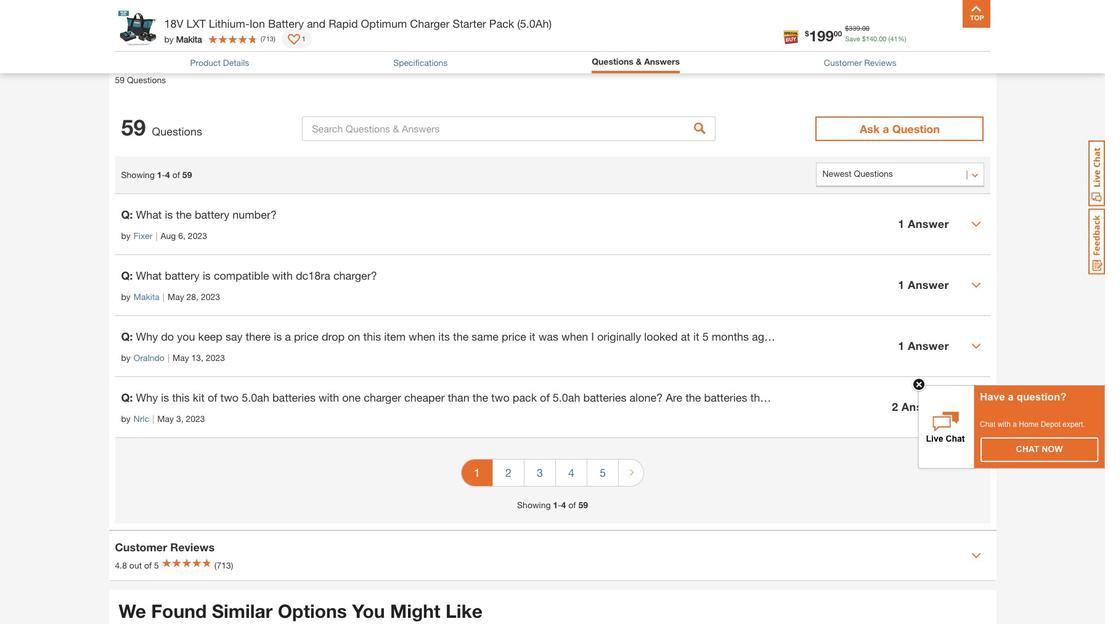 Task type: describe. For each thing, give the bounding box(es) containing it.
2 5.0ah from the left
[[553, 391, 581, 405]]

2023 for keep
[[206, 353, 225, 363]]

199
[[810, 27, 834, 44]]

$ 339 . 00 save $ 140 . 00 ( 41 %)
[[846, 24, 907, 42]]

than
[[448, 391, 470, 405]]

by down we
[[164, 34, 174, 44]]

$ for 199
[[805, 29, 810, 38]]

oralndo button
[[134, 351, 165, 364]]

charger
[[364, 391, 401, 405]]

ago
[[752, 330, 771, 343]]

28,
[[187, 292, 199, 302]]

2 vertical spatial with
[[998, 420, 1011, 429]]

2023 for compatible
[[201, 292, 220, 302]]

chat
[[1017, 444, 1040, 454]]

answers for questions & answers 59 questions
[[182, 55, 228, 69]]

4 link
[[556, 460, 587, 487]]

ion
[[250, 17, 265, 30]]

0 horizontal spatial showing
[[121, 170, 155, 180]]

we
[[119, 601, 146, 623]]

1 1 answer from the top
[[899, 217, 950, 231]]

0 vertical spatial reviews
[[865, 57, 897, 68]]

one
[[342, 391, 361, 405]]

%)
[[898, 34, 907, 42]]

by for what battery is compatible with dc18ra charger?
[[121, 292, 131, 302]]

we
[[158, 20, 169, 31]]

Search Questions & Answers text field
[[302, 117, 716, 141]]

found
[[151, 601, 207, 623]]

expert.
[[1063, 420, 1086, 429]]

oralndo
[[134, 353, 165, 363]]

0 horizontal spatial -
[[162, 170, 165, 180]]

0 horizontal spatial 5
[[154, 561, 159, 571]]

4.8
[[115, 561, 127, 571]]

originally
[[598, 330, 642, 343]]

feedback link image
[[1089, 208, 1106, 275]]

charger
[[410, 17, 450, 30]]

chat
[[980, 420, 996, 429]]

number?
[[233, 208, 277, 221]]

battery
[[268, 17, 304, 30]]

1 horizontal spatial .
[[878, 34, 879, 42]]

kit
[[193, 391, 205, 405]]

1 when from the left
[[409, 330, 436, 343]]

have
[[980, 391, 1006, 403]]

140
[[866, 34, 878, 42]]

ask a question
[[860, 122, 940, 136]]

is up the by nrlc | may 3, 2023
[[161, 391, 169, 405]]

1 it from the left
[[530, 330, 536, 343]]

59 questions
[[121, 114, 202, 141]]

there
[[246, 330, 271, 343]]

same?
[[769, 391, 803, 405]]

(713)
[[214, 561, 233, 571]]

& for questions & answers 59 questions
[[172, 55, 179, 69]]

why for why is this kit of two 5.0ah batteries with one charger cheaper than the two pack of 5.0ah batteries alone?   are the batteries the same?
[[136, 391, 158, 405]]

| for is
[[163, 292, 165, 302]]

keep
[[198, 330, 223, 343]]

is up aug
[[165, 208, 173, 221]]

3,
[[176, 414, 184, 424]]

| for the
[[156, 231, 158, 241]]

we found similar options you might like
[[119, 601, 483, 623]]

question?
[[1017, 391, 1067, 403]]

lxt
[[187, 17, 206, 30]]

product image image
[[118, 6, 158, 46]]

2 horizontal spatial 00
[[879, 34, 887, 42]]

1 horizontal spatial showing 1 - 4 of 59
[[517, 500, 588, 511]]

by nrlc | may 3, 2023
[[121, 414, 205, 424]]

can
[[141, 20, 155, 31]]

q: for q: why is this kit of two 5.0ah batteries with one charger cheaper than the two pack of 5.0ah batteries alone?   are the batteries the same?
[[121, 391, 133, 405]]

chat with a home depot expert.
[[980, 420, 1086, 429]]

caret image for what battery is compatible with dc18ra charger?
[[972, 281, 981, 290]]

1 vertical spatial reviews
[[170, 541, 215, 555]]

questions element
[[115, 194, 991, 438]]

top button
[[963, 0, 991, 28]]

dc18ra
[[296, 269, 330, 282]]

of up q: what is the battery number?
[[173, 170, 180, 180]]

caret image for why do you keep say there is a price drop on this item when its the same price it was when i originally looked at it 5 months ago ?
[[972, 342, 981, 351]]

q: for q: why do you keep say there is a price drop on this item when its the same price it was when i originally looked at it 5 months ago ?
[[121, 330, 133, 343]]

similar
[[212, 601, 273, 623]]

home
[[1020, 420, 1039, 429]]

1 price from the left
[[294, 330, 319, 343]]

the left same?
[[751, 391, 766, 405]]

chat now link
[[982, 438, 1098, 462]]

( 713 )
[[261, 34, 276, 42]]

say
[[226, 330, 243, 343]]

3 batteries from the left
[[705, 391, 748, 405]]

q: what is the battery number?
[[121, 208, 277, 221]]

nrlc button
[[134, 413, 149, 425]]

0 horizontal spatial this
[[172, 391, 190, 405]]

optimum
[[361, 17, 407, 30]]

by for why is this kit of two 5.0ah batteries with one charger cheaper than the two pack of 5.0ah batteries alone?   are the batteries the same?
[[121, 414, 131, 424]]

1 two from the left
[[220, 391, 239, 405]]

1 vertical spatial battery
[[165, 269, 200, 282]]

out
[[129, 561, 142, 571]]

pack
[[490, 17, 514, 30]]

answer for charger?
[[908, 278, 950, 292]]

)
[[274, 34, 276, 42]]

i
[[592, 330, 594, 343]]

nrlc
[[134, 414, 149, 424]]

(5.0ah)
[[517, 17, 552, 30]]

feedback.
[[335, 20, 373, 31]]

3
[[537, 466, 543, 480]]

alone?
[[630, 391, 663, 405]]

now
[[1042, 444, 1063, 454]]

months
[[712, 330, 749, 343]]

by for why do you keep say there is a price drop on this item when its the same price it was when i originally looked at it 5 months ago ?
[[121, 353, 131, 363]]

713
[[262, 34, 274, 42]]

questions & answers 59 questions
[[115, 55, 228, 85]]

00 inside '$ 199 00'
[[834, 29, 842, 38]]

rapid
[[329, 17, 358, 30]]

may for battery
[[168, 292, 184, 302]]

1 answer for is
[[899, 339, 950, 353]]

a inside questions element
[[285, 330, 291, 343]]

ask a question button
[[816, 117, 984, 141]]

looked
[[645, 330, 678, 343]]

and
[[307, 17, 326, 30]]

q: why do you keep say there is a price drop on this item when its the same price it was when i originally looked at it 5 months ago ?
[[121, 330, 780, 343]]

at
[[681, 330, 691, 343]]

the right than
[[473, 391, 488, 405]]

q: why is this kit of two 5.0ah batteries with one charger cheaper than the two pack of 5.0ah batteries alone?   are the batteries the same?
[[121, 391, 803, 405]]

you
[[177, 330, 195, 343]]

18v
[[164, 17, 183, 30]]

ask
[[860, 122, 880, 136]]

product
[[190, 57, 221, 68]]

2 when from the left
[[562, 330, 588, 343]]

product details
[[190, 57, 249, 68]]

0 vertical spatial .
[[861, 24, 863, 32]]

1 horizontal spatial with
[[319, 391, 339, 405]]

1 vertical spatial customer reviews
[[115, 541, 215, 555]]

339
[[849, 24, 861, 32]]

1 inside 1 dropdown button
[[302, 34, 306, 42]]

2 batteries from the left
[[584, 391, 627, 405]]

starter
[[453, 17, 486, 30]]

its
[[439, 330, 450, 343]]

4.8 out of 5
[[115, 561, 159, 571]]

the right its
[[453, 330, 469, 343]]

questions & answers
[[592, 56, 680, 67]]

59 inside questions & answers 59 questions
[[115, 75, 125, 85]]

might
[[390, 601, 441, 623]]

chat now
[[1017, 444, 1063, 454]]



Task type: vqa. For each thing, say whether or not it's contained in the screenshot.
second two
yes



Task type: locate. For each thing, give the bounding box(es) containing it.
answers
[[182, 55, 228, 69], [645, 56, 680, 67], [902, 400, 950, 414]]

1 horizontal spatial &
[[636, 56, 642, 67]]

makita down improve
[[176, 34, 202, 44]]

customer down save
[[824, 57, 862, 68]]

1 horizontal spatial reviews
[[865, 57, 897, 68]]

was
[[539, 330, 559, 343]]

of right pack
[[540, 391, 550, 405]]

0 vertical spatial showing
[[121, 170, 155, 180]]

1 horizontal spatial 4
[[562, 500, 566, 511]]

0 vertical spatial with
[[272, 269, 293, 282]]

4 q: from the top
[[121, 391, 133, 405]]

0 vertical spatial customer reviews
[[824, 57, 897, 68]]

our
[[205, 20, 217, 31]]

answers inside questions element
[[902, 400, 950, 414]]

1 vertical spatial may
[[173, 353, 189, 363]]

3 q: from the top
[[121, 330, 133, 343]]

0 vertical spatial showing 1 - 4 of 59
[[121, 170, 192, 180]]

what for what is the battery number?
[[136, 208, 162, 221]]

( inside $ 339 . 00 save $ 140 . 00 ( 41 %)
[[889, 34, 891, 42]]

price
[[294, 330, 319, 343], [502, 330, 527, 343]]

0 horizontal spatial price
[[294, 330, 319, 343]]

.
[[861, 24, 863, 32], [878, 34, 879, 42]]

1 horizontal spatial (
[[889, 34, 891, 42]]

2 vertical spatial may
[[157, 414, 174, 424]]

q: up the by nrlc | may 3, 2023
[[121, 391, 133, 405]]

2 vertical spatial 4
[[562, 500, 566, 511]]

customer reviews button
[[824, 56, 897, 69], [824, 56, 897, 69]]

4 inside 'navigation'
[[569, 466, 575, 480]]

2 link
[[493, 460, 524, 487]]

1 vertical spatial showing
[[517, 500, 551, 511]]

by left makita 'button'
[[121, 292, 131, 302]]

have a question?
[[980, 391, 1067, 403]]

1 horizontal spatial 5.0ah
[[553, 391, 581, 405]]

0 horizontal spatial showing 1 - 4 of 59
[[121, 170, 192, 180]]

2 for 2 answers
[[892, 400, 899, 414]]

reviews
[[865, 57, 897, 68], [170, 541, 215, 555]]

makita inside questions element
[[134, 292, 160, 302]]

4 caret image from the top
[[972, 342, 981, 351]]

q: what battery is compatible with dc18ra charger?
[[121, 269, 377, 282]]

2023 right 6,
[[188, 231, 207, 241]]

this right on
[[364, 330, 381, 343]]

- down 4 link
[[558, 500, 562, 511]]

price left drop
[[294, 330, 319, 343]]

q: up by makita | may 28, 2023
[[121, 269, 133, 282]]

1 vertical spatial with
[[319, 391, 339, 405]]

41
[[891, 34, 898, 42]]

0 vertical spatial -
[[162, 170, 165, 180]]

by oralndo | may 13, 2023
[[121, 353, 225, 363]]

2023 right 3, at the bottom of page
[[186, 414, 205, 424]]

1 horizontal spatial showing
[[517, 500, 551, 511]]

5 right at
[[703, 330, 709, 343]]

2 vertical spatial 5
[[154, 561, 159, 571]]

customer up 4.8 out of 5
[[115, 541, 167, 555]]

| right makita 'button'
[[163, 292, 165, 302]]

may for is
[[157, 414, 174, 424]]

0 horizontal spatial with
[[272, 269, 293, 282]]

| for this
[[152, 414, 154, 424]]

what for what battery is compatible with dc18ra charger?
[[136, 269, 162, 282]]

$ for 339
[[846, 24, 849, 32]]

4 right 3
[[569, 466, 575, 480]]

same
[[472, 330, 499, 343]]

0 horizontal spatial it
[[530, 330, 536, 343]]

aug
[[161, 231, 176, 241]]

answer for is
[[908, 339, 950, 353]]

5 inside the 5 link
[[600, 466, 606, 480]]

a inside button
[[883, 122, 890, 136]]

it right at
[[694, 330, 700, 343]]

improve
[[171, 20, 202, 31]]

the
[[176, 208, 192, 221], [453, 330, 469, 343], [473, 391, 488, 405], [686, 391, 701, 405], [751, 391, 766, 405]]

1 button
[[282, 30, 312, 48]]

like
[[446, 601, 483, 623]]

0 vertical spatial what
[[136, 208, 162, 221]]

0 horizontal spatial customer
[[115, 541, 167, 555]]

0 vertical spatial 1 answer
[[899, 217, 950, 231]]

a right have
[[1008, 391, 1014, 403]]

0 vertical spatial answer
[[908, 217, 950, 231]]

makita for by makita
[[176, 34, 202, 44]]

by
[[164, 34, 174, 44], [121, 231, 131, 241], [121, 292, 131, 302], [121, 353, 131, 363], [121, 414, 131, 424]]

by left nrlc
[[121, 414, 131, 424]]

answers inside questions & answers 59 questions
[[182, 55, 228, 69]]

0 horizontal spatial when
[[409, 330, 436, 343]]

5.0ah right kit
[[242, 391, 269, 405]]

0 horizontal spatial $
[[805, 29, 810, 38]]

0 horizontal spatial (
[[261, 34, 262, 42]]

of right kit
[[208, 391, 217, 405]]

with
[[272, 269, 293, 282], [319, 391, 339, 405], [998, 420, 1011, 429]]

showing down 3 link
[[517, 500, 551, 511]]

provide
[[303, 20, 332, 31]]

2 why from the top
[[136, 391, 158, 405]]

a left home at the right bottom of the page
[[1013, 420, 1017, 429]]

why
[[136, 330, 158, 343], [136, 391, 158, 405]]

1 vertical spatial why
[[136, 391, 158, 405]]

5 right out
[[154, 561, 159, 571]]

2 what from the top
[[136, 269, 162, 282]]

2 horizontal spatial 4
[[569, 466, 575, 480]]

18v lxt lithium-ion battery and rapid optimum charger starter pack (5.0ah)
[[164, 17, 552, 30]]

batteries left one
[[272, 391, 316, 405]]

1 vertical spatial 1 answer
[[899, 278, 950, 292]]

1 vertical spatial what
[[136, 269, 162, 282]]

0 horizontal spatial 5.0ah
[[242, 391, 269, 405]]

2
[[892, 400, 899, 414], [506, 466, 512, 480]]

charger?
[[334, 269, 377, 282]]

1 vertical spatial makita
[[134, 292, 160, 302]]

2 inside 'navigation'
[[506, 466, 512, 480]]

questions & answers button
[[592, 55, 680, 70], [592, 55, 680, 68]]

( left )
[[261, 34, 262, 42]]

2 two from the left
[[492, 391, 510, 405]]

q: for q: what battery is compatible with dc18ra charger?
[[121, 269, 133, 282]]

1 horizontal spatial 00
[[863, 24, 870, 32]]

1 vertical spatial showing 1 - 4 of 59
[[517, 500, 588, 511]]

& inside questions & answers 59 questions
[[172, 55, 179, 69]]

two
[[220, 391, 239, 405], [492, 391, 510, 405]]

0 vertical spatial battery
[[195, 208, 230, 221]]

batteries left alone?
[[584, 391, 627, 405]]

price right same
[[502, 330, 527, 343]]

0 horizontal spatial two
[[220, 391, 239, 405]]

on
[[348, 330, 361, 343]]

0 vertical spatial why
[[136, 330, 158, 343]]

showing
[[121, 170, 155, 180], [517, 500, 551, 511]]

2 horizontal spatial batteries
[[705, 391, 748, 405]]

4 down 4 link
[[562, 500, 566, 511]]

question
[[893, 122, 940, 136]]

is left compatible
[[203, 269, 211, 282]]

1 5.0ah from the left
[[242, 391, 269, 405]]

5 right 4 link
[[600, 466, 606, 480]]

with right chat
[[998, 420, 1011, 429]]

0 vertical spatial 4
[[165, 170, 170, 180]]

are
[[666, 391, 683, 405]]

2 horizontal spatial answers
[[902, 400, 950, 414]]

drop
[[322, 330, 345, 343]]

0 horizontal spatial 2
[[506, 466, 512, 480]]

by left fixer button
[[121, 231, 131, 241]]

3 caret image from the top
[[972, 281, 981, 290]]

0 horizontal spatial 4
[[165, 170, 170, 180]]

navigation containing 2
[[461, 451, 644, 499]]

| right nrlc button
[[152, 414, 154, 424]]

0 vertical spatial 5
[[703, 330, 709, 343]]

2 for 2
[[506, 466, 512, 480]]

3 1 answer from the top
[[899, 339, 950, 353]]

0 horizontal spatial reviews
[[170, 541, 215, 555]]

| right oralndo button
[[168, 353, 170, 363]]

what up makita 'button'
[[136, 269, 162, 282]]

3 answer from the top
[[908, 339, 950, 353]]

00 left 41
[[879, 34, 887, 42]]

0 horizontal spatial 00
[[834, 29, 842, 38]]

2 1 answer from the top
[[899, 278, 950, 292]]

| for you
[[168, 353, 170, 363]]

q: up by fixer | aug 6, 2023
[[121, 208, 133, 221]]

two left pack
[[492, 391, 510, 405]]

1 vertical spatial this
[[172, 391, 190, 405]]

$ 199 00
[[805, 27, 842, 44]]

2023 for battery
[[188, 231, 207, 241]]

you
[[352, 601, 385, 623]]

2 horizontal spatial $
[[862, 34, 866, 42]]

1 answer from the top
[[908, 217, 950, 231]]

caret image
[[972, 65, 981, 75], [972, 220, 981, 229], [972, 281, 981, 290], [972, 342, 981, 351]]

1 answer
[[899, 217, 950, 231], [899, 278, 950, 292], [899, 339, 950, 353]]

answers for questions & answers
[[645, 56, 680, 67]]

5 link
[[588, 460, 619, 487]]

it left the was
[[530, 330, 536, 343]]

0 horizontal spatial customer reviews
[[115, 541, 215, 555]]

by left oralndo
[[121, 353, 131, 363]]

- down '59 questions'
[[162, 170, 165, 180]]

1 horizontal spatial this
[[364, 330, 381, 343]]

batteries right are
[[705, 391, 748, 405]]

by fixer | aug 6, 2023
[[121, 231, 207, 241]]

0 vertical spatial customer
[[824, 57, 862, 68]]

( left %)
[[889, 34, 891, 42]]

2 price from the left
[[502, 330, 527, 343]]

may for do
[[173, 353, 189, 363]]

reviews down 140
[[865, 57, 897, 68]]

0 vertical spatial makita
[[176, 34, 202, 44]]

when left i
[[562, 330, 588, 343]]

$ right save
[[862, 34, 866, 42]]

1 q: from the top
[[121, 208, 133, 221]]

how
[[121, 20, 139, 31]]

may left 3, at the bottom of page
[[157, 414, 174, 424]]

$ left save
[[805, 29, 810, 38]]

makita left 28, at the top of page
[[134, 292, 160, 302]]

0 horizontal spatial .
[[861, 24, 863, 32]]

1 ( from the left
[[889, 34, 891, 42]]

1 batteries from the left
[[272, 391, 316, 405]]

5
[[703, 330, 709, 343], [600, 466, 606, 480], [154, 561, 159, 571]]

& for questions & answers
[[636, 56, 642, 67]]

may left the '13,'
[[173, 353, 189, 363]]

13,
[[192, 353, 204, 363]]

2 horizontal spatial 5
[[703, 330, 709, 343]]

the right are
[[686, 391, 701, 405]]

of down 4 link
[[569, 500, 576, 511]]

1 horizontal spatial answers
[[645, 56, 680, 67]]

1 what from the top
[[136, 208, 162, 221]]

batteries
[[272, 391, 316, 405], [584, 391, 627, 405], [705, 391, 748, 405]]

a
[[883, 122, 890, 136], [285, 330, 291, 343], [1008, 391, 1014, 403], [1013, 420, 1017, 429]]

details
[[223, 57, 249, 68]]

1 vertical spatial customer
[[115, 541, 167, 555]]

1 horizontal spatial customer
[[824, 57, 862, 68]]

questions inside '59 questions'
[[152, 125, 202, 138]]

1 horizontal spatial 2
[[892, 400, 899, 414]]

cheaper
[[405, 391, 445, 405]]

2023 right 28, at the top of page
[[201, 292, 220, 302]]

1 vertical spatial 5
[[600, 466, 606, 480]]

2 answer from the top
[[908, 278, 950, 292]]

pack
[[513, 391, 537, 405]]

1 horizontal spatial -
[[558, 500, 562, 511]]

0 vertical spatial may
[[168, 292, 184, 302]]

live chat image
[[1089, 141, 1106, 207]]

1 vertical spatial -
[[558, 500, 562, 511]]

00 right 339
[[863, 24, 870, 32]]

is right there
[[274, 330, 282, 343]]

may
[[168, 292, 184, 302], [173, 353, 189, 363], [157, 414, 174, 424]]

why up nrlc
[[136, 391, 158, 405]]

what
[[136, 208, 162, 221], [136, 269, 162, 282]]

answer
[[908, 217, 950, 231], [908, 278, 950, 292], [908, 339, 950, 353]]

1 vertical spatial answer
[[908, 278, 950, 292]]

&
[[172, 55, 179, 69], [636, 56, 642, 67]]

caret image for what is the battery number?
[[972, 220, 981, 229]]

display image
[[288, 34, 300, 46]]

showing 1 - 4 of 59 down '59 questions'
[[121, 170, 192, 180]]

1 caret image from the top
[[972, 65, 981, 75]]

a right ask
[[883, 122, 890, 136]]

1 horizontal spatial customer reviews
[[824, 57, 897, 68]]

4 down '59 questions'
[[165, 170, 170, 180]]

with left dc18ra
[[272, 269, 293, 282]]

1 why from the top
[[136, 330, 158, 343]]

2 it from the left
[[694, 330, 700, 343]]

00 left save
[[834, 29, 842, 38]]

makita for by makita | may 28, 2023
[[134, 292, 160, 302]]

navigation
[[461, 451, 644, 499]]

2 inside questions element
[[892, 400, 899, 414]]

q: for q: what is the battery number?
[[121, 208, 133, 221]]

why for why do you keep say there is a price drop on this item when its the same price it was when i originally looked at it 5 months ago ?
[[136, 330, 158, 343]]

$ up save
[[846, 24, 849, 32]]

two right kit
[[220, 391, 239, 405]]

59
[[115, 75, 125, 85], [121, 114, 146, 141], [182, 170, 192, 180], [579, 500, 588, 511]]

1 vertical spatial 2
[[506, 466, 512, 480]]

showing 1 - 4 of 59 down 3 link
[[517, 500, 588, 511]]

with left one
[[319, 391, 339, 405]]

0 horizontal spatial makita
[[134, 292, 160, 302]]

| left aug
[[156, 231, 158, 241]]

customer reviews down save
[[824, 57, 897, 68]]

5.0ah right pack
[[553, 391, 581, 405]]

fixer
[[134, 231, 153, 241]]

0 horizontal spatial &
[[172, 55, 179, 69]]

q: left do
[[121, 330, 133, 343]]

1 answer for charger?
[[899, 278, 950, 292]]

1 horizontal spatial two
[[492, 391, 510, 405]]

0 vertical spatial this
[[364, 330, 381, 343]]

2 vertical spatial answer
[[908, 339, 950, 353]]

it
[[530, 330, 536, 343], [694, 330, 700, 343]]

specifications
[[394, 57, 448, 68]]

of
[[173, 170, 180, 180], [208, 391, 217, 405], [540, 391, 550, 405], [569, 500, 576, 511], [144, 561, 152, 571]]

may left 28, at the top of page
[[168, 292, 184, 302]]

4
[[165, 170, 170, 180], [569, 466, 575, 480], [562, 500, 566, 511]]

1 horizontal spatial 5
[[600, 466, 606, 480]]

0 horizontal spatial batteries
[[272, 391, 316, 405]]

?
[[774, 330, 780, 343]]

customer
[[824, 57, 862, 68], [115, 541, 167, 555]]

customer reviews
[[824, 57, 897, 68], [115, 541, 215, 555]]

2 q: from the top
[[121, 269, 133, 282]]

why left do
[[136, 330, 158, 343]]

the up 6,
[[176, 208, 192, 221]]

$ inside '$ 199 00'
[[805, 29, 810, 38]]

customer reviews up 4.8 out of 5
[[115, 541, 215, 555]]

information?
[[252, 20, 301, 31]]

1 horizontal spatial price
[[502, 330, 527, 343]]

how can we improve our product information? provide feedback. link
[[121, 20, 373, 31]]

by for what is the battery number?
[[121, 231, 131, 241]]

2 caret image from the top
[[972, 220, 981, 229]]

this left kit
[[172, 391, 190, 405]]

-
[[162, 170, 165, 180], [558, 500, 562, 511]]

of right out
[[144, 561, 152, 571]]

when left its
[[409, 330, 436, 343]]

showing down '59 questions'
[[121, 170, 155, 180]]

2023 right the '13,'
[[206, 353, 225, 363]]

2 vertical spatial 1 answer
[[899, 339, 950, 353]]

a right there
[[285, 330, 291, 343]]

1 vertical spatial 4
[[569, 466, 575, 480]]

5 inside questions element
[[703, 330, 709, 343]]

1 vertical spatial .
[[878, 34, 879, 42]]

by makita
[[164, 34, 202, 44]]

1 horizontal spatial $
[[846, 24, 849, 32]]

battery up 28, at the top of page
[[165, 269, 200, 282]]

reviews up (713)
[[170, 541, 215, 555]]

caret image
[[972, 551, 981, 561]]

1 horizontal spatial batteries
[[584, 391, 627, 405]]

2 horizontal spatial with
[[998, 420, 1011, 429]]

1 horizontal spatial it
[[694, 330, 700, 343]]

what up fixer button
[[136, 208, 162, 221]]

battery left "number?" at the top of page
[[195, 208, 230, 221]]

0 horizontal spatial answers
[[182, 55, 228, 69]]

(
[[889, 34, 891, 42], [261, 34, 262, 42]]

1 horizontal spatial when
[[562, 330, 588, 343]]

0 vertical spatial 2
[[892, 400, 899, 414]]

1 horizontal spatial makita
[[176, 34, 202, 44]]

2 ( from the left
[[261, 34, 262, 42]]

product
[[220, 20, 250, 31]]

6,
[[178, 231, 186, 241]]

save
[[846, 34, 861, 42]]

2023 for kit
[[186, 414, 205, 424]]



